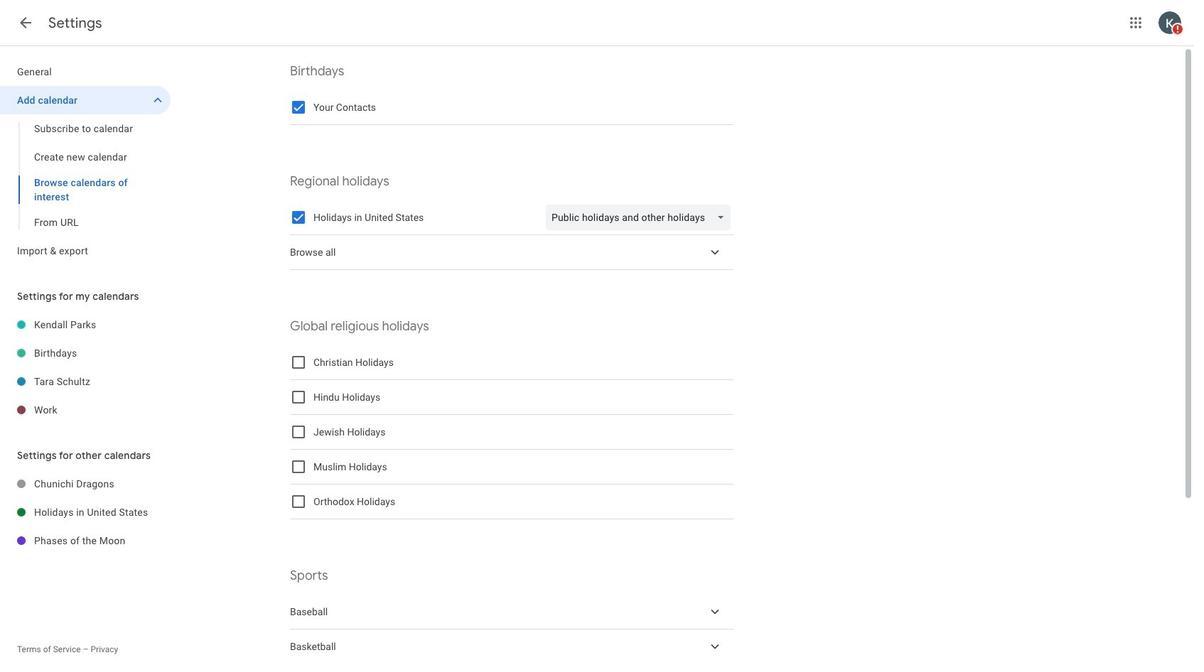 Task type: describe. For each thing, give the bounding box(es) containing it.
phases of the moon tree item
[[0, 527, 171, 555]]

holidays in united states tree item
[[0, 499, 171, 527]]

3 tree from the top
[[0, 470, 171, 555]]

birthdays tree item
[[0, 339, 171, 368]]

kendall parks tree item
[[0, 311, 171, 339]]

3 tree item from the top
[[290, 630, 734, 661]]

chunichi dragons tree item
[[0, 470, 171, 499]]

work tree item
[[0, 396, 171, 425]]



Task type: vqa. For each thing, say whether or not it's contained in the screenshot.
middle calendar
no



Task type: locate. For each thing, give the bounding box(es) containing it.
tree
[[0, 58, 171, 265], [0, 311, 171, 425], [0, 470, 171, 555]]

0 vertical spatial tree
[[0, 58, 171, 265]]

None field
[[546, 205, 737, 230]]

tree item
[[290, 235, 734, 270], [290, 595, 734, 630], [290, 630, 734, 661]]

2 tree from the top
[[0, 311, 171, 425]]

2 vertical spatial tree
[[0, 470, 171, 555]]

group
[[0, 114, 171, 237]]

go back image
[[17, 14, 34, 31]]

heading
[[48, 14, 102, 32]]

1 tree from the top
[[0, 58, 171, 265]]

1 vertical spatial tree
[[0, 311, 171, 425]]

1 tree item from the top
[[290, 235, 734, 270]]

add calendar tree item
[[0, 86, 171, 114]]

tara schultz tree item
[[0, 368, 171, 396]]

2 tree item from the top
[[290, 595, 734, 630]]



